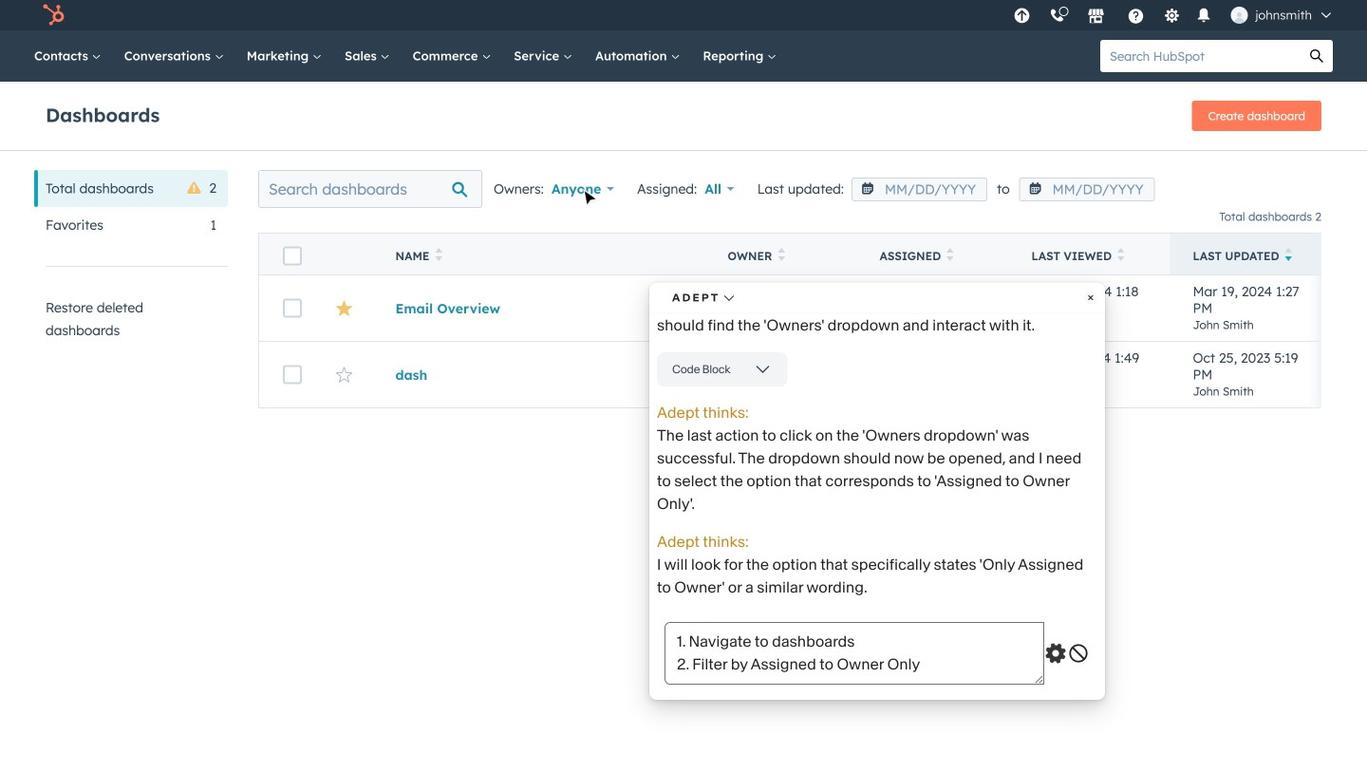 Task type: describe. For each thing, give the bounding box(es) containing it.
press to sort. image for third press to sort. element from the right
[[778, 248, 785, 261]]

press to sort. image for 3rd press to sort. element from left
[[947, 248, 954, 261]]

2 mm/dd/yyyy text field from the left
[[1020, 178, 1155, 201]]

pagination navigation
[[258, 424, 1322, 449]]

descending sort. press to sort ascending. image
[[1286, 248, 1293, 261]]

1 press to sort. element from the left
[[435, 248, 442, 264]]

Search search field
[[480, 225, 687, 253]]

descending sort. press to sort ascending. element
[[1286, 248, 1293, 264]]



Task type: vqa. For each thing, say whether or not it's contained in the screenshot.
Press to sort. icon
yes



Task type: locate. For each thing, give the bounding box(es) containing it.
2 press to sort. element from the left
[[778, 248, 785, 264]]

1 horizontal spatial press to sort. image
[[947, 248, 954, 261]]

None field
[[471, 216, 695, 319]]

MM/DD/YYYY text field
[[852, 178, 988, 201], [1020, 178, 1155, 201]]

1 press to sort. image from the left
[[778, 248, 785, 261]]

press to sort. image
[[435, 248, 442, 261]]

marketplaces image
[[1088, 9, 1105, 26]]

list box
[[471, 262, 695, 319]]

1 horizontal spatial mm/dd/yyyy text field
[[1020, 178, 1155, 201]]

press to sort. element
[[435, 248, 442, 264], [778, 248, 785, 264], [947, 248, 954, 264], [1118, 248, 1125, 264]]

press to sort. image for 1st press to sort. element from right
[[1118, 248, 1125, 261]]

2 horizontal spatial press to sort. image
[[1118, 248, 1125, 261]]

Search HubSpot search field
[[1101, 40, 1301, 72]]

john smith image
[[1231, 7, 1248, 24]]

menu
[[1004, 0, 1345, 30]]

3 press to sort. image from the left
[[1118, 248, 1125, 261]]

Search dashboards search field
[[258, 170, 482, 208]]

0 horizontal spatial press to sort. image
[[778, 248, 785, 261]]

1 mm/dd/yyyy text field from the left
[[852, 178, 988, 201]]

press to sort. image
[[778, 248, 785, 261], [947, 248, 954, 261], [1118, 248, 1125, 261]]

banner
[[46, 95, 1322, 131]]

2 press to sort. image from the left
[[947, 248, 954, 261]]

3 press to sort. element from the left
[[947, 248, 954, 264]]

0 horizontal spatial mm/dd/yyyy text field
[[852, 178, 988, 201]]

4 press to sort. element from the left
[[1118, 248, 1125, 264]]



